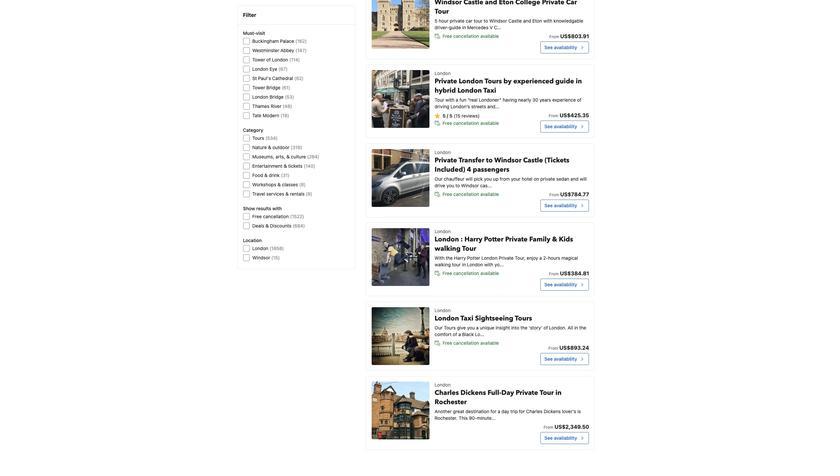Task type: locate. For each thing, give the bounding box(es) containing it.
from inside the from us$384.81
[[549, 272, 559, 277]]

charles right "trip"
[[527, 409, 543, 415]]

lo...
[[475, 332, 485, 337]]

london london : harry potter private family & kids walking tour with the harry potter london private tour, enjoy a 2-hours magical walking tour in london with yo...
[[435, 229, 578, 268]]

1 vertical spatial dickens
[[544, 409, 561, 415]]

1 vertical spatial taxi
[[461, 314, 474, 323]]

& left kids
[[552, 235, 558, 244]]

free cancellation available for private transfer to windsor castle (tickets included) 4 passengers
[[443, 192, 499, 197]]

free for london taxi sightseeing tours
[[443, 340, 452, 346]]

tours left by
[[485, 77, 502, 86]]

0 horizontal spatial 5
[[435, 18, 438, 24]]

free cancellation available for london : harry potter private family & kids walking tour
[[443, 271, 499, 276]]

2 vertical spatial to
[[456, 183, 460, 189]]

5 see availability from the top
[[545, 356, 578, 362]]

0 vertical spatial guide
[[449, 25, 461, 30]]

to down chauffeur
[[456, 183, 460, 189]]

1 vertical spatial bridge
[[270, 94, 284, 100]]

(318)
[[291, 145, 302, 150]]

3 free cancellation available from the top
[[443, 192, 499, 197]]

tate modern (18)
[[252, 113, 289, 118]]

(53)
[[285, 94, 294, 100]]

see for potter
[[545, 282, 553, 288]]

of down the give
[[453, 332, 457, 337]]

potter left the "london private"
[[467, 255, 481, 261]]

0 horizontal spatial the
[[446, 255, 453, 261]]

enjoy
[[527, 255, 539, 261]]

castle up on
[[524, 156, 543, 165]]

free cancellation available down reviews) at the right top of page
[[443, 120, 499, 126]]

with up free cancellation (1522)
[[273, 206, 282, 211]]

food
[[252, 173, 263, 178]]

from inside from us$2,349.50
[[544, 425, 554, 430]]

paul's
[[258, 75, 271, 81]]

kids
[[559, 235, 574, 244]]

windsor down pick
[[461, 183, 479, 189]]

a left 2-
[[540, 255, 542, 261]]

free cancellation available down yo...
[[443, 271, 499, 276]]

a inside london charles dickens full-day private tour in rochester another great destination for a day trip for charles dickens lover's is rochester. this 90-minute...
[[498, 409, 501, 415]]

of inside the london private london tours by experienced guide in hybrid london taxi tour with a fun "real londoner" having nearly 30 years experience of driving london's streets and...
[[578, 97, 582, 103]]

river
[[271, 103, 282, 109]]

free cancellation available for 5 hour private car tour to windsor castle and eton with knowledgable driver-guide in mercedes v c...
[[443, 33, 499, 39]]

the right the all
[[580, 325, 587, 331]]

2 for from the left
[[519, 409, 525, 415]]

pick
[[474, 176, 483, 182]]

availability for private london tours by experienced guide in hybrid london taxi
[[554, 124, 578, 129]]

lover's
[[562, 409, 577, 415]]

private up included)
[[435, 156, 457, 165]]

in inside the london private london tours by experienced guide in hybrid london taxi tour with a fun "real londoner" having nearly 30 years experience of driving london's streets and...
[[576, 77, 582, 86]]

see availability for private london tours by experienced guide in hybrid london taxi
[[545, 124, 578, 129]]

in inside london charles dickens full-day private tour in rochester another great destination for a day trip for charles dickens lover's is rochester. this 90-minute...
[[556, 389, 562, 398]]

windsor
[[435, 0, 462, 7], [490, 18, 507, 24], [495, 156, 522, 165], [461, 183, 479, 189], [252, 255, 270, 261]]

london private london tours by experienced guide in hybrid london taxi tour with a fun "real londoner" having nearly 30 years experience of driving london's streets and...
[[435, 71, 582, 109]]

availability down from us$425.35
[[554, 124, 578, 129]]

& left drink
[[265, 173, 268, 178]]

1 vertical spatial walking
[[435, 262, 451, 268]]

1 horizontal spatial charles
[[527, 409, 543, 415]]

availability down from us$803.91
[[554, 45, 578, 50]]

2 horizontal spatial the
[[580, 325, 587, 331]]

eton left college on the top right of page
[[499, 0, 514, 7]]

buckingham palace (162)
[[252, 38, 307, 44]]

from left us$893.24
[[549, 346, 558, 351]]

1 vertical spatial castle
[[509, 18, 522, 24]]

charles
[[435, 389, 459, 398], [527, 409, 543, 415]]

destination
[[466, 409, 490, 415]]

car
[[567, 0, 577, 7]]

taxi up londoner"
[[484, 86, 497, 95]]

taxi
[[484, 86, 497, 95], [461, 314, 474, 323]]

free for private transfer to windsor castle (tickets included) 4 passengers
[[443, 192, 452, 197]]

1 horizontal spatial you
[[467, 325, 475, 331]]

0 horizontal spatial private
[[450, 18, 465, 24]]

you up black
[[467, 325, 475, 331]]

from inside from us$784.77
[[550, 193, 559, 198]]

private left car
[[542, 0, 565, 7]]

1 horizontal spatial private
[[541, 176, 555, 182]]

westminster abbey (147)
[[252, 48, 307, 53]]

"real
[[468, 97, 478, 103]]

walking
[[435, 244, 461, 253], [435, 262, 451, 268]]

our inside london london taxi sightseeing tours our tours give you a unique insight into the 'story' of london.  all in the comfort of a black lo...
[[435, 325, 443, 331]]

1 vertical spatial charles
[[527, 409, 543, 415]]

harry right :
[[465, 235, 483, 244]]

3 see availability from the top
[[545, 203, 578, 208]]

see down from us$2,349.50
[[545, 436, 553, 441]]

2 walking from the top
[[435, 262, 451, 268]]

free cancellation available down mercedes
[[443, 33, 499, 39]]

private left car
[[450, 18, 465, 24]]

1 horizontal spatial for
[[519, 409, 525, 415]]

see availability down the from us$893.24
[[545, 356, 578, 362]]

location
[[243, 238, 262, 243]]

0 horizontal spatial and
[[485, 0, 498, 7]]

2 tower from the top
[[252, 85, 265, 90]]

castle inside london private transfer to windsor castle (tickets included) 4 passengers our chauffeur will pick you up from your hotel on private sedan and will drive you to windsor cas...
[[524, 156, 543, 165]]

availability down the from us$384.81
[[554, 282, 578, 288]]

windsor up c...
[[490, 18, 507, 24]]

private for and
[[542, 0, 565, 7]]

tour down :
[[452, 262, 461, 268]]

thames
[[252, 103, 270, 109]]

palace
[[280, 38, 294, 44]]

london : harry potter private family & kids walking tour image
[[372, 228, 430, 286]]

free for 5 hour private car tour to windsor castle and eton with knowledgable driver-guide in mercedes v c...
[[443, 33, 452, 39]]

4 available from the top
[[481, 271, 499, 276]]

to up mercedes
[[484, 18, 488, 24]]

private inside london charles dickens full-day private tour in rochester another great destination for a day trip for charles dickens lover's is rochester. this 90-minute...
[[516, 389, 539, 398]]

tour up mercedes
[[474, 18, 483, 24]]

(684)
[[293, 223, 305, 229]]

1 for from the left
[[491, 409, 497, 415]]

private inside "london london : harry potter private family & kids walking tour with the harry potter london private tour, enjoy a 2-hours magical walking tour in london with yo..."
[[506, 235, 528, 244]]

see availability
[[545, 45, 578, 50], [545, 124, 578, 129], [545, 203, 578, 208], [545, 282, 578, 288], [545, 356, 578, 362], [545, 436, 578, 441]]

walking up with
[[435, 244, 461, 253]]

availability for london taxi sightseeing tours
[[554, 356, 578, 362]]

1 horizontal spatial guide
[[556, 77, 575, 86]]

5 availability from the top
[[554, 356, 578, 362]]

for
[[491, 409, 497, 415], [519, 409, 525, 415]]

entertainment
[[252, 163, 283, 169]]

all
[[568, 325, 573, 331]]

&
[[268, 145, 271, 150], [287, 154, 290, 160], [284, 163, 287, 169], [265, 173, 268, 178], [278, 182, 281, 187], [286, 191, 289, 197], [266, 223, 269, 229], [552, 235, 558, 244]]

0 vertical spatial potter
[[484, 235, 504, 244]]

availability for private transfer to windsor castle (tickets included) 4 passengers
[[554, 203, 578, 208]]

windsor up the from
[[495, 156, 522, 165]]

1 vertical spatial private
[[541, 176, 555, 182]]

see down from us$425.35
[[545, 124, 553, 129]]

1 horizontal spatial tour
[[474, 18, 483, 24]]

1 available from the top
[[481, 33, 499, 39]]

0 vertical spatial castle
[[464, 0, 484, 7]]

dickens
[[461, 389, 486, 398], [544, 409, 561, 415]]

castle down college on the top right of page
[[509, 18, 522, 24]]

with inside windsor castle and eton college private car tour 5 hour private car tour to windsor castle and eton with knowledgable driver-guide in mercedes v c...
[[544, 18, 553, 24]]

windsor (15)
[[252, 255, 280, 261]]

0 vertical spatial to
[[484, 18, 488, 24]]

tours
[[485, 77, 502, 86], [252, 135, 264, 141], [515, 314, 533, 323], [444, 325, 456, 331]]

and inside london private transfer to windsor castle (tickets included) 4 passengers our chauffeur will pick you up from your hotel on private sedan and will drive you to windsor cas...
[[571, 176, 579, 182]]

v
[[490, 25, 493, 30]]

1 horizontal spatial will
[[580, 176, 587, 182]]

6 see from the top
[[545, 436, 553, 441]]

dickens left lover's
[[544, 409, 561, 415]]

family
[[530, 235, 551, 244]]

0 horizontal spatial you
[[447, 183, 455, 189]]

into
[[512, 325, 520, 331]]

from
[[550, 34, 559, 39], [549, 113, 559, 118], [550, 193, 559, 198], [549, 272, 559, 277], [549, 346, 558, 351], [544, 425, 554, 430]]

1 vertical spatial potter
[[467, 255, 481, 261]]

free cancellation available down pick
[[443, 192, 499, 197]]

our up 'comfort'
[[435, 325, 443, 331]]

tower for tower of london (114)
[[252, 57, 265, 62]]

1 vertical spatial our
[[435, 325, 443, 331]]

from inside from us$425.35
[[549, 113, 559, 118]]

0 vertical spatial you
[[484, 176, 492, 182]]

(8) right rentals at the top left of the page
[[306, 191, 312, 197]]

availability down from us$784.77
[[554, 203, 578, 208]]

(tickets
[[545, 156, 570, 165]]

3 availability from the top
[[554, 203, 578, 208]]

0 vertical spatial taxi
[[484, 86, 497, 95]]

0 vertical spatial private
[[450, 18, 465, 24]]

0 horizontal spatial guide
[[449, 25, 461, 30]]

& inside "london london : harry potter private family & kids walking tour with the harry potter london private tour, enjoy a 2-hours magical walking tour in london with yo..."
[[552, 235, 558, 244]]

london inside london charles dickens full-day private tour in rochester another great destination for a day trip for charles dickens lover's is rochester. this 90-minute...
[[435, 382, 451, 388]]

a down the give
[[459, 332, 461, 337]]

the right with
[[446, 255, 453, 261]]

will left pick
[[466, 176, 473, 182]]

bridge up "river"
[[270, 94, 284, 100]]

you up cas...
[[484, 176, 492, 182]]

guide left mercedes
[[449, 25, 461, 30]]

3 available from the top
[[481, 192, 499, 197]]

free down 'comfort'
[[443, 340, 452, 346]]

0 horizontal spatial taxi
[[461, 314, 474, 323]]

potter up the "london private"
[[484, 235, 504, 244]]

1 horizontal spatial taxi
[[484, 86, 497, 95]]

(140)
[[304, 163, 315, 169]]

charles up rochester
[[435, 389, 459, 398]]

1 vertical spatial guide
[[556, 77, 575, 86]]

0 vertical spatial (8)
[[299, 182, 306, 187]]

tower
[[252, 57, 265, 62], [252, 85, 265, 90]]

see for tours
[[545, 356, 553, 362]]

0 vertical spatial eton
[[499, 0, 514, 7]]

free cancellation available down black
[[443, 340, 499, 346]]

deals
[[252, 223, 264, 229]]

is
[[578, 409, 581, 415]]

0 vertical spatial our
[[435, 176, 443, 182]]

our up drive at the top right
[[435, 176, 443, 182]]

5 available from the top
[[481, 340, 499, 346]]

0 vertical spatial walking
[[435, 244, 461, 253]]

0 horizontal spatial will
[[466, 176, 473, 182]]

availability
[[554, 45, 578, 50], [554, 124, 578, 129], [554, 203, 578, 208], [554, 282, 578, 288], [554, 356, 578, 362], [554, 436, 578, 441]]

and...
[[488, 104, 500, 109]]

available for london : harry potter private family & kids walking tour
[[481, 271, 499, 276]]

and right sedan
[[571, 176, 579, 182]]

the inside "london london : harry potter private family & kids walking tour with the harry potter london private tour, enjoy a 2-hours magical walking tour in london with yo..."
[[446, 255, 453, 261]]

from for london taxi sightseeing tours
[[549, 346, 558, 351]]

you down chauffeur
[[447, 183, 455, 189]]

free down driver-
[[443, 33, 452, 39]]

1 horizontal spatial eton
[[533, 18, 542, 24]]

services
[[267, 191, 284, 197]]

must-visit
[[243, 30, 265, 36]]

cancellation for private transfer to windsor castle (tickets included) 4 passengers
[[454, 192, 479, 197]]

5 left /
[[443, 113, 446, 119]]

0 horizontal spatial for
[[491, 409, 497, 415]]

1 see availability from the top
[[545, 45, 578, 50]]

private for :
[[506, 235, 528, 244]]

(31)
[[281, 173, 290, 178]]

tour inside windsor castle and eton college private car tour 5 hour private car tour to windsor castle and eton with knowledgable driver-guide in mercedes v c...
[[474, 18, 483, 24]]

cancellation for london taxi sightseeing tours
[[454, 340, 479, 346]]

from us$2,349.50
[[544, 424, 590, 430]]

walking down with
[[435, 262, 451, 268]]

1 free cancellation available from the top
[[443, 33, 499, 39]]

0 vertical spatial dickens
[[461, 389, 486, 398]]

from inside the from us$893.24
[[549, 346, 558, 351]]

1 vertical spatial you
[[447, 183, 455, 189]]

rochester
[[435, 398, 467, 407]]

tower for tower bridge (61)
[[252, 85, 265, 90]]

hotel
[[522, 176, 533, 182]]

private right the day at the bottom right of page
[[516, 389, 539, 398]]

2 availability from the top
[[554, 124, 578, 129]]

workshops & classes (8)
[[252, 182, 306, 187]]

1 vertical spatial tour
[[452, 262, 461, 268]]

private for dickens
[[516, 389, 539, 398]]

eye
[[270, 66, 277, 72]]

guide up experience
[[556, 77, 575, 86]]

great
[[453, 409, 465, 415]]

a left day
[[498, 409, 501, 415]]

1 vertical spatial tower
[[252, 85, 265, 90]]

tower down westminster
[[252, 57, 265, 62]]

0 vertical spatial bridge
[[267, 85, 281, 90]]

4 free cancellation available from the top
[[443, 271, 499, 276]]

5 see from the top
[[545, 356, 553, 362]]

private inside windsor castle and eton college private car tour 5 hour private car tour to windsor castle and eton with knowledgable driver-guide in mercedes v c...
[[542, 0, 565, 7]]

(114)
[[290, 57, 300, 62]]

see availability down the from us$384.81
[[545, 282, 578, 288]]

1 horizontal spatial and
[[524, 18, 532, 24]]

5 left hour
[[435, 18, 438, 24]]

2 horizontal spatial castle
[[524, 156, 543, 165]]

0 horizontal spatial eton
[[499, 0, 514, 7]]

:
[[461, 235, 463, 244]]

a left fun
[[456, 97, 459, 103]]

taxi up the give
[[461, 314, 474, 323]]

cancellation for london : harry potter private family & kids walking tour
[[454, 271, 479, 276]]

to inside windsor castle and eton college private car tour 5 hour private car tour to windsor castle and eton with knowledgable driver-guide in mercedes v c...
[[484, 18, 488, 24]]

5 free cancellation available from the top
[[443, 340, 499, 346]]

2 see from the top
[[545, 124, 553, 129]]

charles dickens full-day private tour in rochester image
[[372, 382, 430, 440]]

from inside from us$803.91
[[550, 34, 559, 39]]

0 vertical spatial tour
[[474, 18, 483, 24]]

see availability for private transfer to windsor castle (tickets included) 4 passengers
[[545, 203, 578, 208]]

0 vertical spatial and
[[485, 0, 498, 7]]

from left "us$2,349.50"
[[544, 425, 554, 430]]

tower bridge (61)
[[252, 85, 290, 90]]

4 see availability from the top
[[545, 282, 578, 288]]

(8) up rentals at the top left of the page
[[299, 182, 306, 187]]

available down cas...
[[481, 192, 499, 197]]

to up the 'passengers'
[[486, 156, 493, 165]]

2 vertical spatial castle
[[524, 156, 543, 165]]

2 see availability from the top
[[545, 124, 578, 129]]

of right the 'story'
[[544, 325, 548, 331]]

private up hybrid
[[435, 77, 457, 86]]

0 horizontal spatial tour
[[452, 262, 461, 268]]

experienced
[[514, 77, 554, 86]]

london (1858)
[[252, 246, 284, 251]]

hybrid
[[435, 86, 456, 95]]

in inside "london london : harry potter private family & kids walking tour with the harry potter london private tour, enjoy a 2-hours magical walking tour in london with yo..."
[[462, 262, 466, 268]]

1 horizontal spatial castle
[[509, 18, 522, 24]]

0 vertical spatial charles
[[435, 389, 459, 398]]

2 free cancellation available from the top
[[443, 120, 499, 126]]

free down drive at the top right
[[443, 192, 452, 197]]

a inside "london london : harry potter private family & kids walking tour with the harry potter london private tour, enjoy a 2-hours magical walking tour in london with yo..."
[[540, 255, 542, 261]]

2 vertical spatial and
[[571, 176, 579, 182]]

5 right /
[[450, 113, 453, 119]]

nature
[[252, 145, 267, 150]]

availability down from us$2,349.50
[[554, 436, 578, 441]]

tour
[[435, 7, 449, 16], [435, 97, 445, 103], [462, 244, 477, 253], [540, 389, 554, 398]]

with up driving
[[446, 97, 455, 103]]

(147)
[[296, 48, 307, 53]]

1 our from the top
[[435, 176, 443, 182]]

from down sedan
[[550, 193, 559, 198]]

see availability down from us$784.77
[[545, 203, 578, 208]]

us$893.24
[[560, 345, 590, 351]]

drive
[[435, 183, 446, 189]]

2 horizontal spatial you
[[484, 176, 492, 182]]

cathedral
[[272, 75, 293, 81]]

for up minute...
[[491, 409, 497, 415]]

see down from us$803.91
[[545, 45, 553, 50]]

2 vertical spatial you
[[467, 325, 475, 331]]

of right experience
[[578, 97, 582, 103]]

castle
[[464, 0, 484, 7], [509, 18, 522, 24], [524, 156, 543, 165]]

2 horizontal spatial and
[[571, 176, 579, 182]]

show
[[243, 206, 255, 211]]

1 tower from the top
[[252, 57, 265, 62]]

with
[[435, 255, 445, 261]]

windsor up hour
[[435, 0, 462, 7]]

see availability down from us$803.91
[[545, 45, 578, 50]]

4 see from the top
[[545, 282, 553, 288]]

1 vertical spatial eton
[[533, 18, 542, 24]]

modern
[[263, 113, 279, 118]]

4 availability from the top
[[554, 282, 578, 288]]

available down v
[[481, 33, 499, 39]]

availability down the from us$893.24
[[554, 356, 578, 362]]

london private
[[482, 255, 514, 261]]

free cancellation available for london taxi sightseeing tours
[[443, 340, 499, 346]]

0 vertical spatial tower
[[252, 57, 265, 62]]

private inside london private transfer to windsor castle (tickets included) 4 passengers our chauffeur will pick you up from your hotel on private sedan and will drive you to windsor cas...
[[435, 156, 457, 165]]

show results with
[[243, 206, 282, 211]]

tour inside windsor castle and eton college private car tour 5 hour private car tour to windsor castle and eton with knowledgable driver-guide in mercedes v c...
[[435, 7, 449, 16]]

2 our from the top
[[435, 325, 443, 331]]

included)
[[435, 165, 466, 174]]

(264)
[[307, 154, 319, 160]]

tours up "into"
[[515, 314, 533, 323]]

tower down st
[[252, 85, 265, 90]]

(18)
[[281, 113, 289, 118]]

london london taxi sightseeing tours our tours give you a unique insight into the 'story' of london.  all in the comfort of a black lo...
[[435, 308, 587, 337]]

see availability for 5 hour private car tour to windsor castle and eton with knowledgable driver-guide in mercedes v c...
[[545, 45, 578, 50]]

private
[[542, 0, 565, 7], [435, 77, 457, 86], [435, 156, 457, 165], [506, 235, 528, 244], [516, 389, 539, 398]]

windsor down 'london (1858)' on the left bottom of the page
[[252, 255, 270, 261]]

culture
[[291, 154, 306, 160]]

a up lo...
[[476, 325, 479, 331]]

with left yo...
[[485, 262, 494, 268]]

harry
[[465, 235, 483, 244], [454, 255, 466, 261]]

see down the from us$893.24
[[545, 356, 553, 362]]

see for windsor
[[545, 203, 553, 208]]

available for london taxi sightseeing tours
[[481, 340, 499, 346]]

and up v
[[485, 0, 498, 7]]

see for by
[[545, 124, 553, 129]]

(534)
[[266, 135, 278, 141]]

3 see from the top
[[545, 203, 553, 208]]

1 availability from the top
[[554, 45, 578, 50]]



Task type: describe. For each thing, give the bounding box(es) containing it.
free up deals
[[252, 214, 262, 219]]

c...
[[494, 25, 502, 30]]

/
[[447, 113, 449, 119]]

on
[[534, 176, 539, 182]]

1 horizontal spatial 5
[[443, 113, 446, 119]]

0 horizontal spatial dickens
[[461, 389, 486, 398]]

black
[[462, 332, 474, 337]]

see availability for london : harry potter private family & kids walking tour
[[545, 282, 578, 288]]

magical
[[562, 255, 578, 261]]

london taxi sightseeing tours image
[[372, 308, 430, 365]]

this
[[459, 416, 468, 421]]

unique
[[480, 325, 495, 331]]

private london tours by experienced guide in hybrid london taxi image
[[372, 70, 430, 128]]

full-
[[488, 389, 502, 398]]

2 available from the top
[[481, 120, 499, 126]]

taxi inside london london taxi sightseeing tours our tours give you a unique insight into the 'story' of london.  all in the comfort of a black lo...
[[461, 314, 474, 323]]

st
[[252, 75, 257, 81]]

must-
[[243, 30, 256, 36]]

1 vertical spatial (8)
[[306, 191, 312, 197]]

drink
[[269, 173, 280, 178]]

us$384.81
[[560, 271, 590, 277]]

windsor castle and eton college private car tour 5 hour private car tour to windsor castle and eton with knowledgable driver-guide in mercedes v c...
[[435, 0, 584, 30]]

visit
[[256, 30, 265, 36]]

from for private london tours by experienced guide in hybrid london taxi
[[549, 113, 559, 118]]

our inside london private transfer to windsor castle (tickets included) 4 passengers our chauffeur will pick you up from your hotel on private sedan and will drive you to windsor cas...
[[435, 176, 443, 182]]

guide inside windsor castle and eton college private car tour 5 hour private car tour to windsor castle and eton with knowledgable driver-guide in mercedes v c...
[[449, 25, 461, 30]]

tours up nature
[[252, 135, 264, 141]]

car
[[466, 18, 473, 24]]

you inside london london taxi sightseeing tours our tours give you a unique insight into the 'story' of london.  all in the comfort of a black lo...
[[467, 325, 475, 331]]

give
[[457, 325, 466, 331]]

travel
[[252, 191, 265, 197]]

your
[[511, 176, 521, 182]]

6 availability from the top
[[554, 436, 578, 441]]

6 see availability from the top
[[545, 436, 578, 441]]

1 vertical spatial to
[[486, 156, 493, 165]]

tours up 'comfort'
[[444, 325, 456, 331]]

tickets
[[288, 163, 303, 169]]

london.
[[550, 325, 567, 331]]

& down the classes
[[286, 191, 289, 197]]

discounts
[[270, 223, 292, 229]]

2 horizontal spatial 5
[[450, 113, 453, 119]]

in inside windsor castle and eton college private car tour 5 hour private car tour to windsor castle and eton with knowledgable driver-guide in mercedes v c...
[[462, 25, 466, 30]]

1 vertical spatial harry
[[454, 255, 466, 261]]

taxi inside the london private london tours by experienced guide in hybrid london taxi tour with a fun "real londoner" having nearly 30 years experience of driving london's streets and...
[[484, 86, 497, 95]]

guide inside the london private london tours by experienced guide in hybrid london taxi tour with a fun "real londoner" having nearly 30 years experience of driving london's streets and...
[[556, 77, 575, 86]]

availability for london : harry potter private family & kids walking tour
[[554, 282, 578, 288]]

1 horizontal spatial potter
[[484, 235, 504, 244]]

food & drink (31)
[[252, 173, 290, 178]]

tate
[[252, 113, 262, 118]]

college
[[516, 0, 541, 7]]

category
[[243, 127, 263, 133]]

(67)
[[279, 66, 288, 72]]

sightseeing
[[475, 314, 514, 323]]

tour inside "london london : harry potter private family & kids walking tour with the harry potter london private tour, enjoy a 2-hours magical walking tour in london with yo..."
[[462, 244, 477, 253]]

from us$425.35
[[549, 112, 590, 118]]

london eye (67)
[[252, 66, 288, 72]]

by
[[504, 77, 512, 86]]

rochester.
[[435, 416, 458, 421]]

1 will from the left
[[466, 176, 473, 182]]

2 will from the left
[[580, 176, 587, 182]]

(48)
[[283, 103, 292, 109]]

from for private transfer to windsor castle (tickets included) 4 passengers
[[550, 193, 559, 198]]

0 horizontal spatial charles
[[435, 389, 459, 398]]

with inside the london private london tours by experienced guide in hybrid london taxi tour with a fun "real londoner" having nearly 30 years experience of driving london's streets and...
[[446, 97, 455, 103]]

& down (534)
[[268, 145, 271, 150]]

with inside "london london : harry potter private family & kids walking tour with the harry potter london private tour, enjoy a 2-hours magical walking tour in london with yo..."
[[485, 262, 494, 268]]

from for london : harry potter private family & kids walking tour
[[549, 272, 559, 277]]

abbey
[[281, 48, 294, 53]]

& right deals
[[266, 223, 269, 229]]

thames river (48)
[[252, 103, 292, 109]]

& right arts,
[[287, 154, 290, 160]]

availability for 5 hour private car tour to windsor castle and eton with knowledgable driver-guide in mercedes v c...
[[554, 45, 578, 50]]

tours inside the london private london tours by experienced guide in hybrid london taxi tour with a fun "real londoner" having nearly 30 years experience of driving london's streets and...
[[485, 77, 502, 86]]

chauffeur
[[444, 176, 465, 182]]

london charles dickens full-day private tour in rochester another great destination for a day trip for charles dickens lover's is rochester. this 90-minute...
[[435, 382, 581, 421]]

0 horizontal spatial castle
[[464, 0, 484, 7]]

london's
[[451, 104, 470, 109]]

free down /
[[443, 120, 452, 126]]

up
[[493, 176, 499, 182]]

a inside the london private london tours by experienced guide in hybrid london taxi tour with a fun "real londoner" having nearly 30 years experience of driving london's streets and...
[[456, 97, 459, 103]]

available for private transfer to windsor castle (tickets included) 4 passengers
[[481, 192, 499, 197]]

0 horizontal spatial potter
[[467, 255, 481, 261]]

cancellation for 5 hour private car tour to windsor castle and eton with knowledgable driver-guide in mercedes v c...
[[454, 33, 479, 39]]

day
[[502, 409, 510, 415]]

from for 5 hour private car tour to windsor castle and eton with knowledgable driver-guide in mercedes v c...
[[550, 34, 559, 39]]

londoner"
[[479, 97, 502, 103]]

5 inside windsor castle and eton college private car tour 5 hour private car tour to windsor castle and eton with knowledgable driver-guide in mercedes v c...
[[435, 18, 438, 24]]

2-
[[544, 255, 548, 261]]

museums,
[[252, 154, 275, 160]]

1 horizontal spatial dickens
[[544, 409, 561, 415]]

(162)
[[296, 38, 307, 44]]

free for london : harry potter private family & kids walking tour
[[443, 271, 452, 276]]

having
[[503, 97, 517, 103]]

private transfer to windsor castle (tickets included) 4 passengers image
[[372, 149, 430, 207]]

tour inside "london london : harry potter private family & kids walking tour with the harry potter london private tour, enjoy a 2-hours magical walking tour in london with yo..."
[[452, 262, 461, 268]]

1 horizontal spatial the
[[521, 325, 528, 331]]

tour inside the london private london tours by experienced guide in hybrid london taxi tour with a fun "real londoner" having nearly 30 years experience of driving london's streets and...
[[435, 97, 445, 103]]

1 see from the top
[[545, 45, 553, 50]]

hour
[[439, 18, 449, 24]]

from
[[500, 176, 510, 182]]

see availability for london taxi sightseeing tours
[[545, 356, 578, 362]]

cas...
[[481, 183, 492, 189]]

from us$384.81
[[549, 271, 590, 277]]

minute...
[[477, 416, 496, 421]]

westminster
[[252, 48, 279, 53]]

workshops
[[252, 182, 276, 187]]

& up travel services & rentals (8)
[[278, 182, 281, 187]]

driving
[[435, 104, 450, 109]]

sedan
[[557, 176, 570, 182]]

(1858)
[[270, 246, 284, 251]]

of up london eye (67)
[[267, 57, 271, 62]]

windsor castle and eton college private car tour image
[[372, 0, 430, 49]]

nature & outdoor (318)
[[252, 145, 302, 150]]

private inside windsor castle and eton college private car tour 5 hour private car tour to windsor castle and eton with knowledgable driver-guide in mercedes v c...
[[450, 18, 465, 24]]

deals & discounts (684)
[[252, 223, 305, 229]]

available for 5 hour private car tour to windsor castle and eton with knowledgable driver-guide in mercedes v c...
[[481, 33, 499, 39]]

from us$803.91
[[550, 33, 590, 39]]

comfort
[[435, 332, 452, 337]]

hours
[[548, 255, 561, 261]]

(15
[[454, 113, 461, 119]]

in inside london london taxi sightseeing tours our tours give you a unique insight into the 'story' of london.  all in the comfort of a black lo...
[[575, 325, 578, 331]]

free cancellation (1522)
[[252, 214, 304, 219]]

tour inside london charles dickens full-day private tour in rochester another great destination for a day trip for charles dickens lover's is rochester. this 90-minute...
[[540, 389, 554, 398]]

arts,
[[276, 154, 285, 160]]

reviews)
[[462, 113, 480, 119]]

private inside the london private london tours by experienced guide in hybrid london taxi tour with a fun "real londoner" having nearly 30 years experience of driving london's streets and...
[[435, 77, 457, 86]]

outdoor
[[273, 145, 290, 150]]

mercedes
[[468, 25, 489, 30]]

bridge for london bridge
[[270, 94, 284, 100]]

1 walking from the top
[[435, 244, 461, 253]]

4
[[467, 165, 472, 174]]

1 vertical spatial and
[[524, 18, 532, 24]]

private inside london private transfer to windsor castle (tickets included) 4 passengers our chauffeur will pick you up from your hotel on private sedan and will drive you to windsor cas...
[[541, 176, 555, 182]]

driver-
[[435, 25, 449, 30]]

us$425.35
[[560, 112, 590, 118]]

years
[[540, 97, 551, 103]]

from us$784.77
[[550, 192, 590, 198]]

fun
[[460, 97, 467, 103]]

london inside london private transfer to windsor castle (tickets included) 4 passengers our chauffeur will pick you up from your hotel on private sedan and will drive you to windsor cas...
[[435, 150, 451, 155]]

0 vertical spatial harry
[[465, 235, 483, 244]]

bridge for tower bridge
[[267, 85, 281, 90]]

& up (31)
[[284, 163, 287, 169]]

london bridge (53)
[[252, 94, 294, 100]]



Task type: vqa. For each thing, say whether or not it's contained in the screenshot.
(147)
yes



